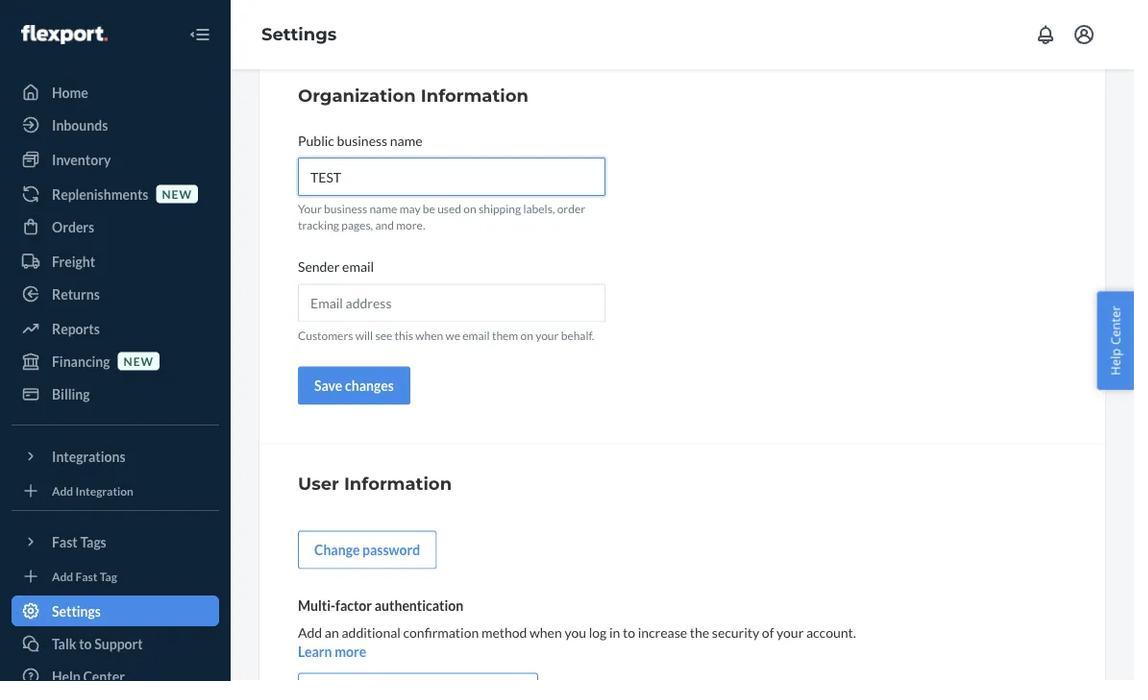 Task type: describe. For each thing, give the bounding box(es) containing it.
changes
[[345, 378, 394, 394]]

method
[[481, 625, 527, 641]]

factor
[[335, 598, 372, 614]]

see
[[375, 328, 392, 342]]

change password
[[314, 542, 420, 558]]

add an additional confirmation method when you log in to increase the security of your account. learn more
[[298, 625, 856, 660]]

change password button
[[298, 531, 437, 569]]

on inside your business name may be used on shipping labels, order tracking pages, and more.
[[464, 202, 476, 216]]

financing
[[52, 353, 110, 370]]

learn more button
[[298, 642, 366, 662]]

help center
[[1107, 306, 1124, 376]]

add integration
[[52, 484, 134, 498]]

behalf.
[[561, 328, 594, 342]]

increase
[[638, 625, 687, 641]]

password
[[362, 542, 420, 558]]

we
[[445, 328, 460, 342]]

reports
[[52, 321, 100, 337]]

0 horizontal spatial settings
[[52, 603, 101, 619]]

integrations button
[[12, 441, 219, 472]]

name for your business name may be used on shipping labels, order tracking pages, and more.
[[369, 202, 397, 216]]

be
[[423, 202, 435, 216]]

and
[[375, 218, 394, 232]]

fast tags button
[[12, 527, 219, 557]]

add for add fast tag
[[52, 569, 73, 583]]

name for public business name
[[390, 132, 422, 148]]

confirmation
[[403, 625, 479, 641]]

flexport logo image
[[21, 25, 107, 44]]

0 horizontal spatial email
[[342, 258, 374, 275]]

add for add integration
[[52, 484, 73, 498]]

order
[[557, 202, 585, 216]]

center
[[1107, 306, 1124, 345]]

talk to support button
[[12, 629, 219, 659]]

0 horizontal spatial when
[[415, 328, 443, 342]]

may
[[399, 202, 421, 216]]

inbounds
[[52, 117, 108, 133]]

add integration link
[[12, 480, 219, 503]]

help
[[1107, 348, 1124, 376]]

freight link
[[12, 246, 219, 277]]

public
[[298, 132, 334, 148]]

1 horizontal spatial settings
[[261, 24, 337, 45]]

Business name text field
[[298, 158, 605, 196]]

customers
[[298, 328, 353, 342]]

replenishments
[[52, 186, 148, 202]]

the
[[690, 625, 709, 641]]

billing
[[52, 386, 90, 402]]

save changes button
[[298, 367, 410, 405]]

public business name
[[298, 132, 422, 148]]

in
[[609, 625, 620, 641]]

freight
[[52, 253, 95, 270]]

of
[[762, 625, 774, 641]]

orders link
[[12, 211, 219, 242]]

new for replenishments
[[162, 187, 192, 201]]

user information
[[298, 473, 452, 494]]

information for organization information
[[421, 85, 529, 106]]

talk
[[52, 636, 76, 652]]

returns link
[[12, 279, 219, 309]]

when inside the add an additional confirmation method when you log in to increase the security of your account. learn more
[[530, 625, 562, 641]]

an
[[325, 625, 339, 641]]

to inside the add an additional confirmation method when you log in to increase the security of your account. learn more
[[623, 625, 635, 641]]

inbounds link
[[12, 110, 219, 140]]

tracking
[[298, 218, 339, 232]]

add fast tag link
[[12, 565, 219, 588]]

1 vertical spatial settings link
[[12, 596, 219, 627]]

support
[[94, 636, 143, 652]]

sender email
[[298, 258, 374, 275]]

your business name may be used on shipping labels, order tracking pages, and more.
[[298, 202, 585, 232]]

learn
[[298, 644, 332, 660]]

will
[[355, 328, 373, 342]]

returns
[[52, 286, 100, 302]]

multi-factor authentication
[[298, 598, 463, 614]]

user
[[298, 473, 339, 494]]

save
[[314, 378, 342, 394]]

shipping
[[479, 202, 521, 216]]

more.
[[396, 218, 425, 232]]



Task type: locate. For each thing, give the bounding box(es) containing it.
0 vertical spatial settings
[[261, 24, 337, 45]]

0 horizontal spatial settings link
[[12, 596, 219, 627]]

0 vertical spatial information
[[421, 85, 529, 106]]

Email address text field
[[298, 284, 605, 322]]

orders
[[52, 219, 94, 235]]

talk to support
[[52, 636, 143, 652]]

them
[[492, 328, 518, 342]]

inventory link
[[12, 144, 219, 175]]

0 vertical spatial settings link
[[261, 24, 337, 45]]

business
[[337, 132, 387, 148], [324, 202, 367, 216]]

settings
[[261, 24, 337, 45], [52, 603, 101, 619]]

add inside the add an additional confirmation method when you log in to increase the security of your account. learn more
[[298, 625, 322, 641]]

2 vertical spatial add
[[298, 625, 322, 641]]

new for financing
[[124, 354, 154, 368]]

add fast tag
[[52, 569, 117, 583]]

1 vertical spatial information
[[344, 473, 452, 494]]

information
[[421, 85, 529, 106], [344, 473, 452, 494]]

1 vertical spatial when
[[530, 625, 562, 641]]

name down organization information
[[390, 132, 422, 148]]

billing link
[[12, 379, 219, 409]]

sender
[[298, 258, 340, 275]]

fast inside add fast tag link
[[75, 569, 97, 583]]

open account menu image
[[1073, 23, 1096, 46]]

0 vertical spatial add
[[52, 484, 73, 498]]

your
[[536, 328, 559, 342], [777, 625, 804, 641]]

used
[[437, 202, 461, 216]]

business for your
[[324, 202, 367, 216]]

integrations
[[52, 448, 126, 465]]

1 horizontal spatial to
[[623, 625, 635, 641]]

close navigation image
[[188, 23, 211, 46]]

log
[[589, 625, 607, 641]]

more
[[335, 644, 366, 660]]

when left we
[[415, 328, 443, 342]]

name
[[390, 132, 422, 148], [369, 202, 397, 216]]

email right the sender
[[342, 258, 374, 275]]

this
[[395, 328, 413, 342]]

organization information
[[298, 85, 529, 106]]

your inside the add an additional confirmation method when you log in to increase the security of your account. learn more
[[777, 625, 804, 641]]

fast inside 'fast tags' dropdown button
[[52, 534, 78, 550]]

tag
[[100, 569, 117, 583]]

0 vertical spatial when
[[415, 328, 443, 342]]

fast tags
[[52, 534, 106, 550]]

save changes
[[314, 378, 394, 394]]

0 horizontal spatial on
[[464, 202, 476, 216]]

email right we
[[463, 328, 490, 342]]

email
[[342, 258, 374, 275], [463, 328, 490, 342]]

fast left tags
[[52, 534, 78, 550]]

add
[[52, 484, 73, 498], [52, 569, 73, 583], [298, 625, 322, 641]]

business inside your business name may be used on shipping labels, order tracking pages, and more.
[[324, 202, 367, 216]]

0 horizontal spatial new
[[124, 354, 154, 368]]

fast left tag
[[75, 569, 97, 583]]

add inside add fast tag link
[[52, 569, 73, 583]]

0 vertical spatial new
[[162, 187, 192, 201]]

name up and
[[369, 202, 397, 216]]

1 vertical spatial add
[[52, 569, 73, 583]]

1 vertical spatial your
[[777, 625, 804, 641]]

1 horizontal spatial email
[[463, 328, 490, 342]]

add for add an additional confirmation method when you log in to increase the security of your account. learn more
[[298, 625, 322, 641]]

business for public
[[337, 132, 387, 148]]

multi-
[[298, 598, 335, 614]]

1 vertical spatial business
[[324, 202, 367, 216]]

new down reports link at left
[[124, 354, 154, 368]]

new
[[162, 187, 192, 201], [124, 354, 154, 368]]

inventory
[[52, 151, 111, 168]]

1 horizontal spatial on
[[520, 328, 533, 342]]

1 horizontal spatial new
[[162, 187, 192, 201]]

1 vertical spatial email
[[463, 328, 490, 342]]

business up pages, at the top left of the page
[[324, 202, 367, 216]]

integration
[[75, 484, 134, 498]]

fast
[[52, 534, 78, 550], [75, 569, 97, 583]]

on
[[464, 202, 476, 216], [520, 328, 533, 342]]

1 vertical spatial fast
[[75, 569, 97, 583]]

settings up organization
[[261, 24, 337, 45]]

0 horizontal spatial your
[[536, 328, 559, 342]]

1 vertical spatial name
[[369, 202, 397, 216]]

0 vertical spatial your
[[536, 328, 559, 342]]

to
[[623, 625, 635, 641], [79, 636, 92, 652]]

reports link
[[12, 313, 219, 344]]

0 vertical spatial email
[[342, 258, 374, 275]]

account.
[[806, 625, 856, 641]]

settings up talk
[[52, 603, 101, 619]]

organization
[[298, 85, 416, 106]]

1 vertical spatial on
[[520, 328, 533, 342]]

add down fast tags
[[52, 569, 73, 583]]

on right "them"
[[520, 328, 533, 342]]

you
[[565, 625, 586, 641]]

information up business name text box
[[421, 85, 529, 106]]

1 horizontal spatial your
[[777, 625, 804, 641]]

0 vertical spatial name
[[390, 132, 422, 148]]

your
[[298, 202, 322, 216]]

new up orders link
[[162, 187, 192, 201]]

information up password
[[344, 473, 452, 494]]

when left 'you'
[[530, 625, 562, 641]]

open notifications image
[[1034, 23, 1057, 46]]

home
[[52, 84, 88, 100]]

your right of
[[777, 625, 804, 641]]

change
[[314, 542, 360, 558]]

0 horizontal spatial to
[[79, 636, 92, 652]]

1 horizontal spatial settings link
[[261, 24, 337, 45]]

pages,
[[341, 218, 373, 232]]

home link
[[12, 77, 219, 108]]

your left behalf.
[[536, 328, 559, 342]]

settings link up talk to support button
[[12, 596, 219, 627]]

help center button
[[1097, 291, 1134, 390]]

1 horizontal spatial when
[[530, 625, 562, 641]]

settings link
[[261, 24, 337, 45], [12, 596, 219, 627]]

0 vertical spatial business
[[337, 132, 387, 148]]

on right used
[[464, 202, 476, 216]]

settings link up organization
[[261, 24, 337, 45]]

business down organization
[[337, 132, 387, 148]]

information for user information
[[344, 473, 452, 494]]

1 vertical spatial new
[[124, 354, 154, 368]]

labels,
[[523, 202, 555, 216]]

add up learn
[[298, 625, 322, 641]]

0 vertical spatial on
[[464, 202, 476, 216]]

tags
[[80, 534, 106, 550]]

to right in
[[623, 625, 635, 641]]

to right talk
[[79, 636, 92, 652]]

security
[[712, 625, 759, 641]]

name inside your business name may be used on shipping labels, order tracking pages, and more.
[[369, 202, 397, 216]]

1 vertical spatial settings
[[52, 603, 101, 619]]

0 vertical spatial fast
[[52, 534, 78, 550]]

to inside button
[[79, 636, 92, 652]]

authentication
[[375, 598, 463, 614]]

customers will see this when we email them on your behalf.
[[298, 328, 594, 342]]

add left integration
[[52, 484, 73, 498]]

additional
[[342, 625, 401, 641]]



Task type: vqa. For each thing, say whether or not it's contained in the screenshot.
Change password
yes



